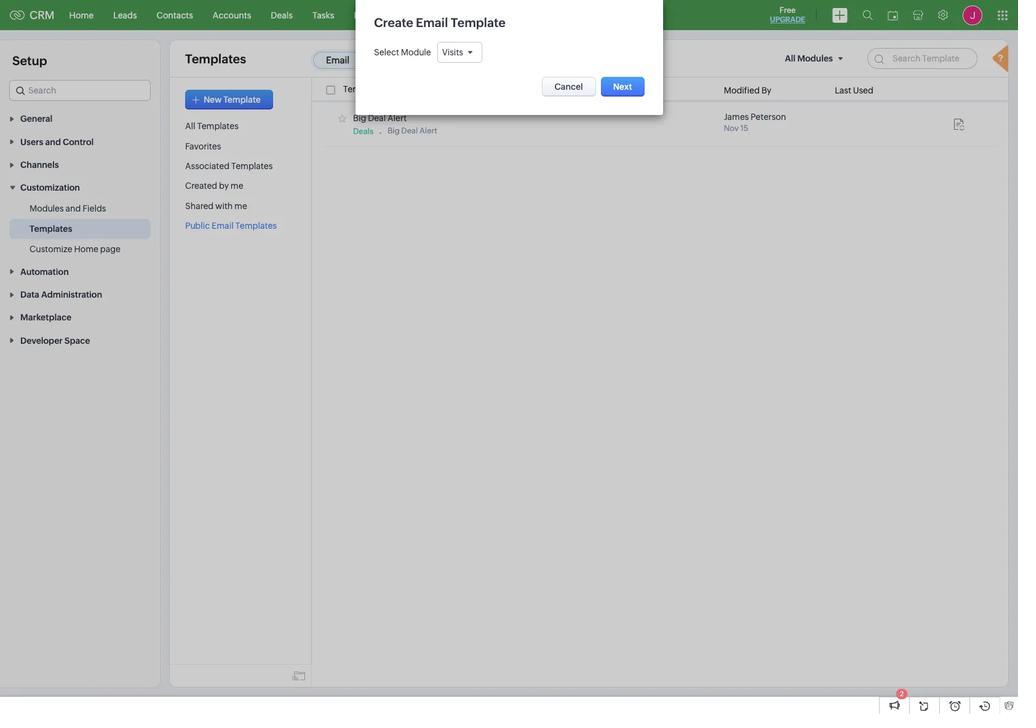 Task type: locate. For each thing, give the bounding box(es) containing it.
modules and fields link
[[30, 203, 106, 215]]

templates link
[[30, 223, 72, 235]]

meetings
[[354, 10, 391, 20]]

all templates
[[185, 121, 239, 131]]

None button
[[542, 77, 596, 97], [601, 77, 644, 97], [542, 77, 596, 97], [601, 77, 644, 97]]

select module
[[374, 47, 431, 57]]

1 vertical spatial me
[[234, 201, 247, 211]]

home inside 'link'
[[74, 244, 98, 254]]

big deal alert down template name
[[353, 113, 407, 123]]

2
[[900, 690, 904, 698]]

1 vertical spatial home
[[74, 244, 98, 254]]

calls
[[411, 10, 430, 20]]

1 vertical spatial big
[[387, 126, 400, 135]]

meetings link
[[344, 0, 401, 30]]

email up template name
[[326, 55, 349, 65]]

with
[[215, 201, 233, 211]]

1 vertical spatial email
[[212, 221, 234, 231]]

templates up created by me link
[[231, 161, 273, 171]]

templates up new
[[185, 51, 246, 66]]

Visits field
[[437, 42, 482, 63]]

deals left tasks link
[[271, 10, 293, 20]]

home
[[69, 10, 94, 20], [74, 244, 98, 254]]

templates
[[185, 51, 246, 66], [197, 121, 239, 131], [231, 161, 273, 171], [235, 221, 277, 231], [30, 224, 72, 234]]

select
[[374, 47, 399, 57]]

calls link
[[401, 0, 440, 30]]

email
[[326, 55, 349, 65], [212, 221, 234, 231]]

deals
[[271, 10, 293, 20], [353, 127, 373, 136]]

template for new template
[[223, 95, 261, 105]]

big
[[353, 113, 366, 123], [387, 126, 400, 135]]

home right crm
[[69, 10, 94, 20]]

1 horizontal spatial deal
[[401, 126, 418, 135]]

create email
[[374, 15, 448, 30]]

0 vertical spatial template
[[450, 15, 505, 30]]

shared
[[185, 201, 214, 211]]

1 horizontal spatial big
[[387, 126, 400, 135]]

0 vertical spatial big deal alert
[[353, 113, 407, 123]]

2 vertical spatial template
[[223, 95, 261, 105]]

alert
[[388, 113, 407, 123], [419, 126, 437, 135]]

0 vertical spatial alert
[[388, 113, 407, 123]]

15
[[740, 124, 748, 133]]

customize home page
[[30, 244, 121, 254]]

email down with
[[212, 221, 234, 231]]

modules
[[30, 204, 64, 214]]

templates down shared with me link
[[235, 221, 277, 231]]

contacts
[[157, 10, 193, 20]]

free upgrade
[[770, 6, 805, 24]]

deal
[[368, 113, 386, 123], [401, 126, 418, 135]]

0 horizontal spatial big
[[353, 113, 366, 123]]

big down template name
[[353, 113, 366, 123]]

setup
[[12, 54, 47, 68]]

home left page
[[74, 244, 98, 254]]

create email template
[[374, 15, 505, 30]]

0 vertical spatial me
[[231, 181, 243, 191]]

new template
[[204, 95, 261, 105]]

associated
[[185, 161, 229, 171]]

0 horizontal spatial deals
[[271, 10, 293, 20]]

upgrade
[[770, 15, 805, 24]]

me
[[231, 181, 243, 191], [234, 201, 247, 211]]

by
[[762, 86, 772, 95]]

deal down big deal alert link
[[401, 126, 418, 135]]

templates up customize
[[30, 224, 72, 234]]

me right by
[[231, 181, 243, 191]]

modified by
[[724, 86, 772, 95]]

big down big deal alert link
[[387, 126, 400, 135]]

visits
[[442, 47, 463, 57]]

1 vertical spatial deal
[[401, 126, 418, 135]]

leads
[[113, 10, 137, 20]]

crm link
[[10, 9, 54, 22]]

new
[[204, 95, 222, 105]]

associated templates
[[185, 161, 273, 171]]

templates inside customization region
[[30, 224, 72, 234]]

0 vertical spatial deal
[[368, 113, 386, 123]]

modified
[[724, 86, 760, 95]]

deal down template name
[[368, 113, 386, 123]]

last used
[[835, 86, 873, 95]]

1 vertical spatial deals
[[353, 127, 373, 136]]

module
[[401, 47, 431, 57]]

2 horizontal spatial template
[[450, 15, 505, 30]]

created
[[185, 181, 217, 191]]

templates up the favorites link
[[197, 121, 239, 131]]

reports
[[450, 10, 481, 20]]

1 vertical spatial alert
[[419, 126, 437, 135]]

template inside button
[[223, 95, 261, 105]]

1 vertical spatial big deal alert
[[387, 126, 437, 135]]

0 vertical spatial email
[[326, 55, 349, 65]]

reports link
[[440, 0, 491, 30]]

fields
[[83, 204, 106, 214]]

by
[[219, 181, 229, 191]]

template left the name
[[343, 84, 381, 94]]

leads link
[[103, 0, 147, 30]]

all
[[185, 121, 195, 131]]

big deal alert
[[353, 113, 407, 123], [387, 126, 437, 135]]

0 vertical spatial big
[[353, 113, 366, 123]]

template up visits field
[[450, 15, 505, 30]]

public
[[185, 221, 210, 231]]

page
[[100, 244, 121, 254]]

james peterson nov 15
[[724, 112, 786, 133]]

me right with
[[234, 201, 247, 211]]

big deal alert down big deal alert link
[[387, 126, 437, 135]]

0 horizontal spatial alert
[[388, 113, 407, 123]]

public email templates link
[[185, 221, 277, 231]]

template right new
[[223, 95, 261, 105]]

0 vertical spatial home
[[69, 10, 94, 20]]

modules and fields
[[30, 204, 106, 214]]

me for created by me
[[231, 181, 243, 191]]

1 horizontal spatial template
[[343, 84, 381, 94]]

0 horizontal spatial template
[[223, 95, 261, 105]]

home link
[[59, 0, 103, 30]]

template
[[450, 15, 505, 30], [343, 84, 381, 94], [223, 95, 261, 105]]

deals down big deal alert link
[[353, 127, 373, 136]]



Task type: describe. For each thing, give the bounding box(es) containing it.
1 horizontal spatial deals
[[353, 127, 373, 136]]

favorites link
[[185, 141, 221, 151]]

0 vertical spatial deals
[[271, 10, 293, 20]]

1 horizontal spatial email
[[326, 55, 349, 65]]

template for create email template
[[450, 15, 505, 30]]

accounts
[[213, 10, 251, 20]]

0 horizontal spatial deal
[[368, 113, 386, 123]]

accounts link
[[203, 0, 261, 30]]

profile image
[[963, 5, 982, 25]]

1 vertical spatial template
[[343, 84, 381, 94]]

me for shared with me
[[234, 201, 247, 211]]

customization region
[[0, 199, 160, 260]]

used
[[853, 86, 873, 95]]

james peterson link
[[724, 112, 786, 122]]

big deal alert link
[[353, 113, 407, 123]]

last
[[835, 86, 851, 95]]

customization button
[[0, 176, 160, 199]]

shared with me
[[185, 201, 247, 211]]

free
[[780, 6, 796, 15]]

peterson
[[751, 112, 786, 122]]

all templates link
[[185, 121, 239, 131]]

nov
[[724, 124, 739, 133]]

1 horizontal spatial alert
[[419, 126, 437, 135]]

email link
[[313, 52, 362, 69]]

associated templates link
[[185, 161, 273, 171]]

created by me link
[[185, 181, 243, 191]]

deals link
[[261, 0, 303, 30]]

contacts link
[[147, 0, 203, 30]]

campaigns link
[[491, 0, 557, 30]]

public email templates
[[185, 221, 277, 231]]

customize home page link
[[30, 243, 121, 256]]

crm
[[30, 9, 54, 22]]

created by me
[[185, 181, 243, 191]]

favorites
[[185, 141, 221, 151]]

0 horizontal spatial email
[[212, 221, 234, 231]]

template name
[[343, 84, 406, 94]]

home inside "link"
[[69, 10, 94, 20]]

profile element
[[955, 0, 990, 30]]

shared with me link
[[185, 201, 247, 211]]

and
[[65, 204, 81, 214]]

tasks link
[[303, 0, 344, 30]]

customize
[[30, 244, 72, 254]]

customization
[[20, 183, 80, 193]]

name
[[382, 84, 406, 94]]

campaigns
[[501, 10, 547, 20]]

Search Template text field
[[867, 48, 977, 69]]

new template button
[[185, 90, 273, 109]]

tasks
[[312, 10, 334, 20]]

james
[[724, 112, 749, 122]]



Task type: vqa. For each thing, say whether or not it's contained in the screenshot.
Contact Name The Name
no



